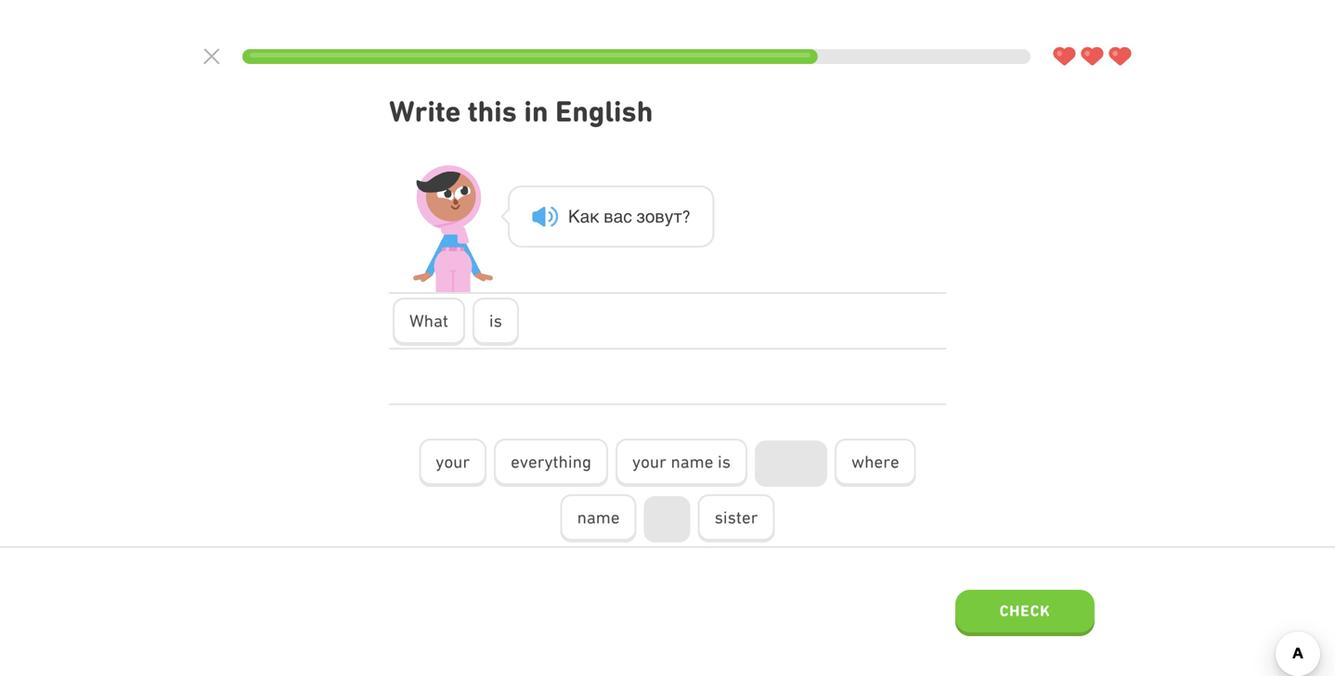 Task type: describe. For each thing, give the bounding box(es) containing it.
english
[[555, 94, 653, 129]]

check button
[[955, 590, 1095, 637]]

where
[[851, 452, 899, 472]]

everything
[[511, 452, 591, 472]]

write this in english
[[389, 94, 653, 129]]

is inside button
[[489, 311, 502, 331]]

write
[[389, 94, 461, 129]]

2 в from the left
[[655, 207, 665, 227]]

с
[[623, 207, 632, 227]]

is inside button
[[718, 452, 731, 472]]

is button
[[472, 298, 519, 346]]

к
[[590, 207, 599, 227]]

your button
[[419, 439, 487, 487]]

з о в у т ?
[[636, 207, 690, 227]]



Task type: vqa. For each thing, say whether or not it's contained in the screenshot.
а
yes



Task type: locate. For each thing, give the bounding box(es) containing it.
name inside your name is button
[[671, 452, 713, 472]]

1 а from the left
[[580, 207, 590, 227]]

progress bar
[[242, 49, 1031, 64]]

0 horizontal spatial а
[[580, 207, 590, 227]]

1 your from the left
[[436, 452, 470, 472]]

your name is button
[[616, 439, 747, 487]]

is right what
[[489, 311, 502, 331]]

т
[[673, 207, 682, 227]]

your for your name is
[[632, 452, 666, 472]]

а
[[580, 207, 590, 227], [613, 207, 623, 227]]

1 в from the left
[[604, 207, 613, 227]]

1 vertical spatial is
[[718, 452, 731, 472]]

1 horizontal spatial в
[[655, 207, 665, 227]]

in
[[524, 94, 548, 129]]

к
[[568, 207, 580, 227]]

2 а from the left
[[613, 207, 623, 227]]

к а к
[[568, 207, 599, 227]]

sister
[[715, 508, 758, 528]]

is up the sister
[[718, 452, 731, 472]]

1 horizontal spatial name
[[671, 452, 713, 472]]

а for в
[[613, 207, 623, 227]]

name inside button
[[577, 508, 620, 528]]

name down everything button on the left bottom
[[577, 508, 620, 528]]

?
[[682, 207, 690, 227]]

1 horizontal spatial your
[[632, 452, 666, 472]]

а left "з"
[[613, 207, 623, 227]]

your name is
[[632, 452, 731, 472]]

everything button
[[494, 439, 608, 487]]

0 horizontal spatial name
[[577, 508, 620, 528]]

sister button
[[698, 495, 775, 543]]

what button
[[393, 298, 465, 346]]

1 vertical spatial name
[[577, 508, 620, 528]]

name up the sister button
[[671, 452, 713, 472]]

в а с
[[604, 207, 632, 227]]

з
[[636, 207, 645, 227]]

2 your from the left
[[632, 452, 666, 472]]

а left the в а с
[[580, 207, 590, 227]]

в
[[604, 207, 613, 227], [655, 207, 665, 227]]

name button
[[560, 495, 637, 543]]

your inside button
[[632, 452, 666, 472]]

your inside button
[[436, 452, 470, 472]]

your for your
[[436, 452, 470, 472]]

1 horizontal spatial is
[[718, 452, 731, 472]]

your
[[436, 452, 470, 472], [632, 452, 666, 472]]

а for к
[[580, 207, 590, 227]]

0 horizontal spatial your
[[436, 452, 470, 472]]

0 vertical spatial is
[[489, 311, 502, 331]]

о
[[645, 207, 655, 227]]

is
[[489, 311, 502, 331], [718, 452, 731, 472]]

0 horizontal spatial в
[[604, 207, 613, 227]]

в right к
[[604, 207, 613, 227]]

1 horizontal spatial а
[[613, 207, 623, 227]]

this
[[468, 94, 517, 129]]

check
[[1000, 602, 1050, 620]]

what
[[409, 311, 448, 331]]

0 horizontal spatial is
[[489, 311, 502, 331]]

name
[[671, 452, 713, 472], [577, 508, 620, 528]]

0 vertical spatial name
[[671, 452, 713, 472]]

у
[[665, 207, 673, 227]]

where button
[[835, 439, 916, 487]]

в left the т
[[655, 207, 665, 227]]



